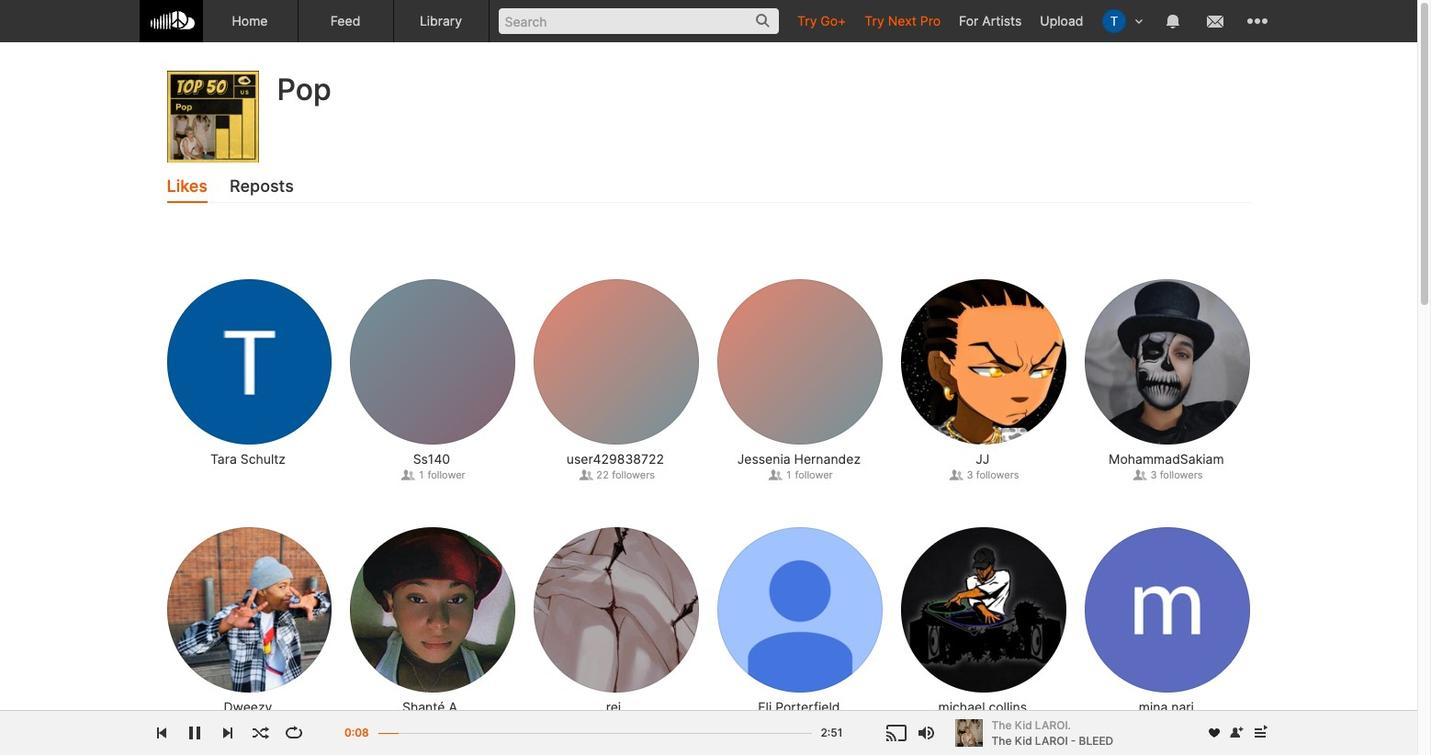 Task type: vqa. For each thing, say whether or not it's contained in the screenshot.
Cookie Policy's Cookie
no



Task type: describe. For each thing, give the bounding box(es) containing it.
the kid laroi - bleed link
[[992, 733, 1114, 749]]

follower inside "ss140 1 follower"
[[428, 469, 465, 481]]

shanté
[[402, 699, 445, 715]]

tara schultz
[[210, 451, 286, 467]]

nari
[[1172, 699, 1194, 715]]

library
[[420, 13, 462, 28]]

laroi
[[1035, 734, 1068, 747]]

3 followers link for mohammadsakiam
[[1133, 469, 1203, 481]]

3 followers link for jj
[[949, 469, 1019, 481]]

2:51
[[821, 726, 843, 740]]

the kid laroi. the kid laroi - bleed
[[992, 718, 1114, 747]]

eli porterfield link
[[758, 698, 840, 716]]

next up image
[[1249, 722, 1271, 744]]

user429838722 link
[[567, 450, 664, 468]]

followers for jj
[[976, 469, 1019, 481]]

1 inside jessenia hernandez 1 follower
[[786, 469, 792, 481]]

mohammadsakiam
[[1109, 451, 1224, 467]]

mina
[[1139, 699, 1168, 715]]

mina nari
[[1139, 699, 1194, 715]]

3 for mohammadsakiam
[[1151, 469, 1157, 481]]

14
[[964, 717, 977, 729]]

0 vertical spatial tara schultz's avatar element
[[1102, 9, 1126, 33]]

user429838722
[[567, 451, 664, 467]]

hernandez
[[794, 451, 861, 467]]

1 inside "ss140 1 follower"
[[418, 469, 425, 481]]

michael
[[939, 699, 985, 715]]

shanté a.'s avatar element
[[350, 527, 516, 693]]

rei.
[[606, 699, 625, 715]]

tara
[[210, 451, 237, 467]]

user429838722 22 followers
[[567, 451, 664, 481]]

dweezy's avatar element
[[167, 527, 332, 693]]

shanté a. link
[[402, 698, 461, 716]]

22
[[596, 469, 609, 481]]

followers for mohammadsakiam
[[1160, 469, 1203, 481]]

dweezy link
[[224, 698, 272, 716]]

artists
[[982, 13, 1022, 28]]

dweezy 16 followers
[[224, 699, 288, 729]]

ss140's avatar element
[[350, 279, 516, 445]]

try next pro
[[865, 13, 941, 28]]

jessenia
[[737, 451, 791, 467]]

dweezy
[[224, 699, 272, 715]]

ss140 link
[[413, 450, 450, 468]]

next
[[888, 13, 917, 28]]

tara schultz link
[[210, 450, 286, 468]]

mohammadsakiam's avatar element
[[1085, 279, 1251, 445]]

reposts link
[[230, 172, 294, 203]]

1 follower link for 1
[[401, 469, 465, 481]]

go+
[[821, 13, 846, 28]]

followers inside michael collins 14 followers
[[980, 717, 1023, 729]]



Task type: locate. For each thing, give the bounding box(es) containing it.
reposts
[[230, 176, 294, 196]]

1 1 from the left
[[418, 469, 425, 481]]

mina nari's avatar element
[[1085, 527, 1251, 693]]

2 1 follower link from the left
[[768, 469, 833, 481]]

1 horizontal spatial follower
[[795, 469, 833, 481]]

likes
[[167, 176, 208, 196]]

followers down mohammadsakiam 'link'
[[1160, 469, 1203, 481]]

followers down jj 'link'
[[976, 469, 1019, 481]]

1 try from the left
[[797, 13, 817, 28]]

michael collins 14 followers
[[939, 699, 1027, 729]]

jessenia hernandez link
[[737, 450, 861, 468]]

followers inside mohammadsakiam 3 followers
[[1160, 469, 1203, 481]]

tara schultz's avatar element
[[1102, 9, 1126, 33], [167, 279, 332, 445]]

try for try next pro
[[865, 13, 885, 28]]

the
[[992, 718, 1012, 732], [992, 734, 1012, 747]]

1 follower link for hernandez
[[768, 469, 833, 481]]

home
[[232, 13, 268, 28]]

1 horizontal spatial 3
[[967, 469, 973, 481]]

followers for user429838722
[[612, 469, 655, 481]]

Search search field
[[498, 8, 779, 34]]

2 horizontal spatial 3
[[1151, 469, 1157, 481]]

for artists link
[[950, 0, 1031, 41]]

followers down user429838722 link
[[612, 469, 655, 481]]

follower down hernandez
[[795, 469, 833, 481]]

ss140
[[413, 451, 450, 467]]

rei.'s avatar element
[[534, 527, 700, 693]]

collins
[[989, 699, 1027, 715]]

1 3 followers link from the left
[[949, 469, 1019, 481]]

pop link
[[277, 72, 331, 107]]

3 followers link down jj 'link'
[[949, 469, 1019, 481]]

0 horizontal spatial follower
[[428, 469, 465, 481]]

progress bar
[[378, 724, 812, 754]]

the down 14 followers link
[[992, 734, 1012, 747]]

2 try from the left
[[865, 13, 885, 28]]

jj 3 followers
[[967, 451, 1019, 481]]

followers
[[612, 469, 655, 481], [976, 469, 1019, 481], [1160, 469, 1203, 481], [245, 717, 288, 729], [793, 717, 836, 729], [980, 717, 1023, 729]]

jj link
[[976, 450, 990, 468]]

pro
[[920, 13, 941, 28]]

pop
[[277, 72, 331, 107]]

2 3 followers link from the left
[[1133, 469, 1203, 481]]

0 horizontal spatial tara schultz's avatar element
[[167, 279, 332, 445]]

pop element
[[167, 71, 259, 163]]

3 followers link
[[949, 469, 1019, 481], [1133, 469, 1203, 481]]

1 down ss140 link
[[418, 469, 425, 481]]

3
[[967, 469, 973, 481], [1151, 469, 1157, 481], [783, 717, 790, 729]]

3 inside the eli porterfield 3 followers
[[783, 717, 790, 729]]

0:08
[[345, 726, 369, 740]]

0 horizontal spatial 1 follower link
[[401, 469, 465, 481]]

michael collins's avatar element
[[902, 527, 1067, 693]]

mohammadsakiam link
[[1109, 450, 1224, 468]]

for
[[959, 13, 979, 28]]

follower inside jessenia hernandez 1 follower
[[795, 469, 833, 481]]

1 vertical spatial tara schultz's avatar element
[[167, 279, 332, 445]]

jessenia hernandez's avatar element
[[718, 279, 883, 445]]

followers for dweezy
[[245, 717, 288, 729]]

1 horizontal spatial try
[[865, 13, 885, 28]]

followers down porterfield
[[793, 717, 836, 729]]

-
[[1071, 734, 1076, 747]]

3 for jj
[[967, 469, 973, 481]]

0 horizontal spatial 3
[[783, 717, 790, 729]]

3 inside jj 3 followers
[[967, 469, 973, 481]]

user429838722's avatar element
[[534, 279, 700, 445]]

try left "next"
[[865, 13, 885, 28]]

0 vertical spatial the
[[992, 718, 1012, 732]]

1 horizontal spatial 1 follower link
[[768, 469, 833, 481]]

ss140 1 follower
[[413, 451, 465, 481]]

the kid laroi. link
[[992, 718, 1197, 733]]

library link
[[394, 0, 489, 42]]

try next pro link
[[856, 0, 950, 41]]

likes link
[[167, 172, 208, 203]]

feed
[[330, 13, 360, 28]]

followers down collins
[[980, 717, 1023, 729]]

1 follower link down ss140 link
[[401, 469, 465, 481]]

0 vertical spatial kid
[[1015, 718, 1032, 732]]

rei. link
[[606, 698, 625, 716]]

shanté a.
[[402, 699, 461, 715]]

mina nari link
[[1139, 698, 1194, 716]]

laroi.
[[1035, 718, 1071, 732]]

jj
[[976, 451, 990, 467]]

try go+
[[797, 13, 846, 28]]

kid left laroi
[[1015, 734, 1032, 747]]

try
[[797, 13, 817, 28], [865, 13, 885, 28]]

follower down ss140 link
[[428, 469, 465, 481]]

16
[[229, 717, 242, 729]]

followers inside dweezy 16 followers
[[245, 717, 288, 729]]

followers inside the eli porterfield 3 followers
[[793, 717, 836, 729]]

2 1 from the left
[[786, 469, 792, 481]]

kid down collins
[[1015, 718, 1032, 732]]

try for try go+
[[797, 13, 817, 28]]

feed link
[[298, 0, 394, 42]]

0 horizontal spatial try
[[797, 13, 817, 28]]

eli porterfield's avatar element
[[718, 527, 883, 693]]

porterfield
[[776, 699, 840, 715]]

jessenia hernandez 1 follower
[[737, 451, 861, 481]]

a.
[[449, 699, 461, 715]]

try go+ link
[[788, 0, 856, 41]]

eli
[[758, 699, 772, 715]]

followers inside jj 3 followers
[[976, 469, 1019, 481]]

eli porterfield 3 followers
[[758, 699, 840, 729]]

try left go+
[[797, 13, 817, 28]]

2 kid from the top
[[1015, 734, 1032, 747]]

mohammadsakiam 3 followers
[[1109, 451, 1224, 481]]

1 vertical spatial kid
[[1015, 734, 1032, 747]]

1
[[418, 469, 425, 481], [786, 469, 792, 481]]

bleed
[[1079, 734, 1114, 747]]

0 horizontal spatial 3 followers link
[[949, 469, 1019, 481]]

home link
[[203, 0, 298, 42]]

1 down jessenia hernandez link
[[786, 469, 792, 481]]

jj's avatar element
[[902, 279, 1067, 445]]

kid
[[1015, 718, 1032, 732], [1015, 734, 1032, 747]]

2 the from the top
[[992, 734, 1012, 747]]

1 kid from the top
[[1015, 718, 1032, 732]]

follower
[[428, 469, 465, 481], [795, 469, 833, 481]]

1 follower from the left
[[428, 469, 465, 481]]

1 horizontal spatial 1
[[786, 469, 792, 481]]

1 1 follower link from the left
[[401, 469, 465, 481]]

1 the from the top
[[992, 718, 1012, 732]]

schultz
[[240, 451, 286, 467]]

followers down dweezy link
[[245, 717, 288, 729]]

3 followers link down mohammadsakiam 'link'
[[1133, 469, 1203, 481]]

followers inside user429838722 22 followers
[[612, 469, 655, 481]]

16 followers link
[[211, 717, 288, 729]]

the kid laroi - bleed element
[[955, 719, 983, 747]]

2 follower from the left
[[795, 469, 833, 481]]

1 horizontal spatial tara schultz's avatar element
[[1102, 9, 1126, 33]]

14 followers link
[[946, 717, 1023, 729]]

1 follower link
[[401, 469, 465, 481], [768, 469, 833, 481]]

upload link
[[1031, 0, 1093, 41]]

upload
[[1040, 13, 1084, 28]]

for artists
[[959, 13, 1022, 28]]

the down collins
[[992, 718, 1012, 732]]

1 vertical spatial the
[[992, 734, 1012, 747]]

michael collins link
[[939, 698, 1027, 716]]

0 horizontal spatial 1
[[418, 469, 425, 481]]

22 followers link
[[579, 469, 655, 481]]

None search field
[[489, 0, 788, 41]]

3 inside mohammadsakiam 3 followers
[[1151, 469, 1157, 481]]

1 horizontal spatial 3 followers link
[[1133, 469, 1203, 481]]

1 follower link down jessenia hernandez link
[[768, 469, 833, 481]]



